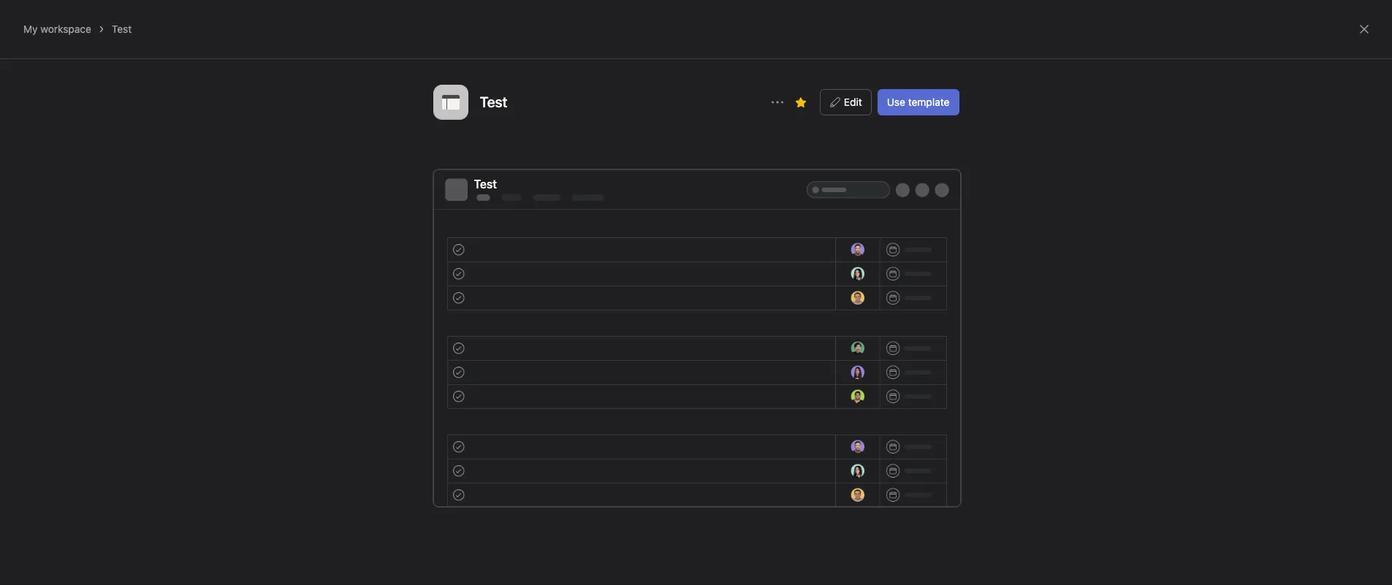 Task type: locate. For each thing, give the bounding box(es) containing it.
close image
[[1359, 23, 1371, 35]]

show options image
[[772, 96, 784, 108]]

template
[[908, 96, 950, 108]]

remove from starred image
[[795, 96, 807, 108]]

my
[[23, 23, 38, 35]]

use template button
[[878, 89, 959, 116]]

1 vertical spatial test
[[480, 94, 508, 110]]

0 vertical spatial test
[[112, 23, 132, 35]]

my workspace
[[23, 23, 91, 35]]

test
[[112, 23, 132, 35], [480, 94, 508, 110], [474, 178, 497, 191]]

workspace
[[40, 23, 91, 35]]

2 vertical spatial test
[[474, 178, 497, 191]]

my workspace link
[[23, 23, 91, 35]]



Task type: describe. For each thing, give the bounding box(es) containing it.
edit button
[[820, 89, 872, 116]]

use
[[887, 96, 906, 108]]

use template
[[887, 96, 950, 108]]

template image
[[442, 94, 459, 111]]

edit
[[844, 96, 862, 108]]



Task type: vqa. For each thing, say whether or not it's contained in the screenshot.
The Messages Link
no



